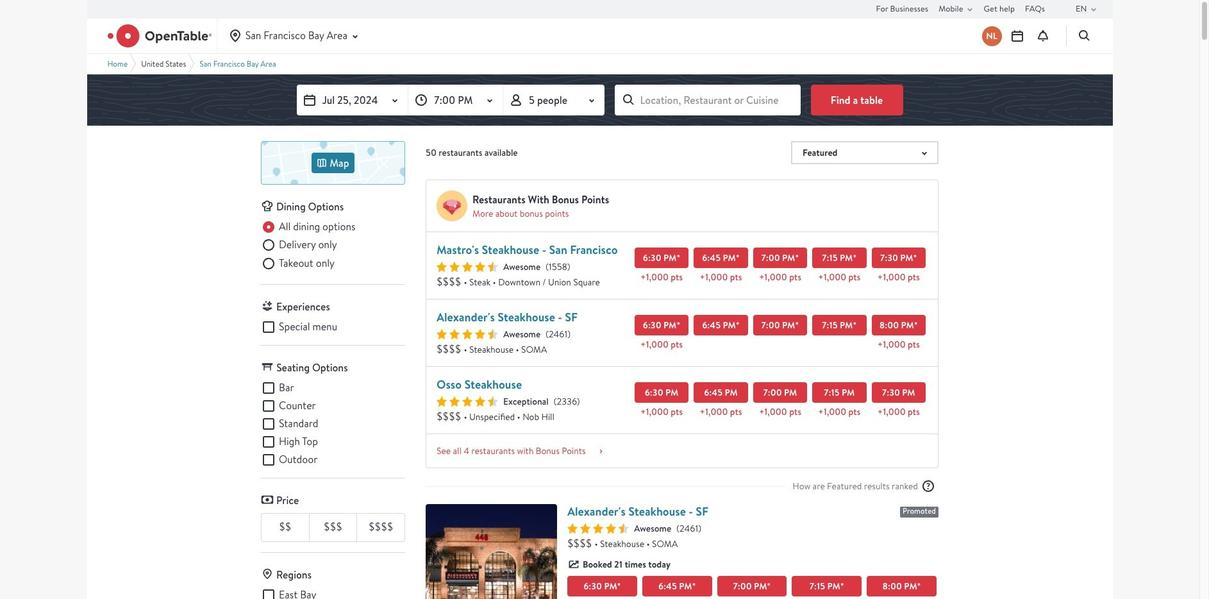 Task type: describe. For each thing, give the bounding box(es) containing it.
opentable logo image
[[107, 24, 211, 47]]

2 vertical spatial 4.5 stars image
[[568, 523, 629, 534]]

a photo of alexander's steakhouse - sf restaurant image
[[426, 504, 557, 599]]

0 vertical spatial 4.5 stars image
[[437, 262, 498, 272]]

1 vertical spatial 4.5 stars image
[[437, 329, 498, 339]]



Task type: locate. For each thing, give the bounding box(es) containing it.
4.6 stars image
[[437, 396, 498, 407]]

bonus point image
[[437, 191, 468, 221]]

Please input a Location, Restaurant or Cuisine field
[[615, 85, 801, 115]]

None field
[[615, 85, 801, 115]]

1 vertical spatial group
[[261, 380, 405, 468]]

None radio
[[261, 219, 356, 235]]

None radio
[[261, 238, 337, 253], [261, 256, 335, 271], [261, 238, 337, 253], [261, 256, 335, 271]]

4.5 stars image
[[437, 262, 498, 272], [437, 329, 498, 339], [568, 523, 629, 534]]

1 group from the top
[[261, 219, 405, 274]]

2 group from the top
[[261, 380, 405, 468]]

0 vertical spatial group
[[261, 219, 405, 274]]

group
[[261, 219, 405, 274], [261, 380, 405, 468]]



Task type: vqa. For each thing, say whether or not it's contained in the screenshot.
Please input a Location, Restaurant or Cuisine field
yes



